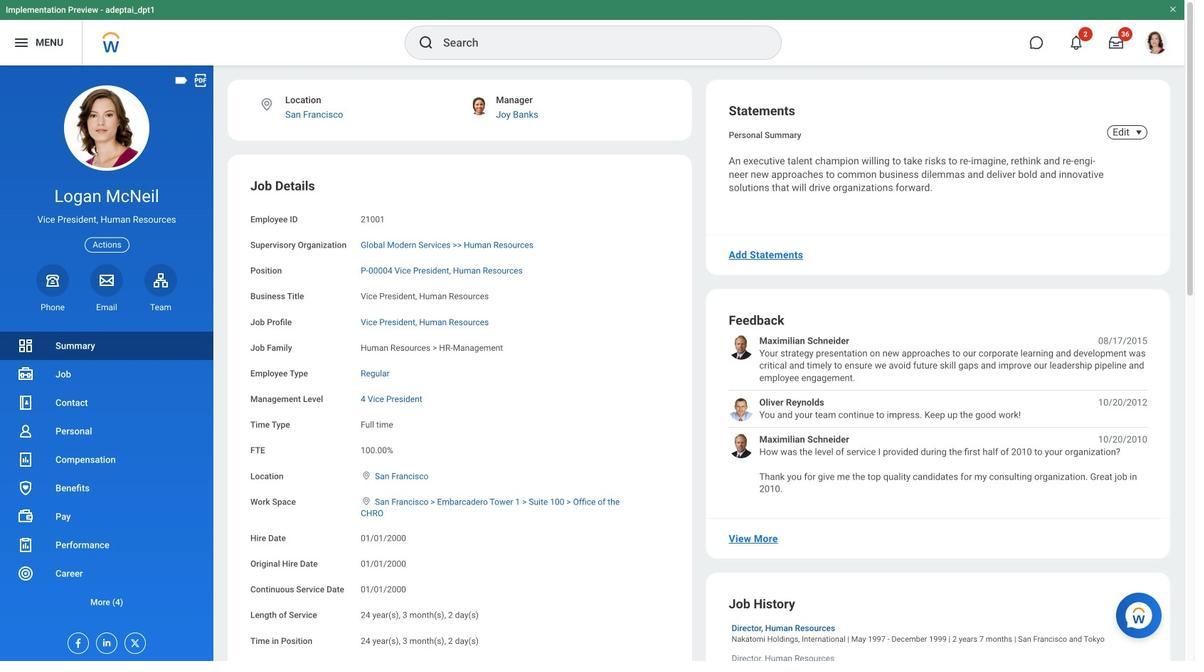 Task type: vqa. For each thing, say whether or not it's contained in the screenshot.
MEMO
no



Task type: describe. For each thing, give the bounding box(es) containing it.
phone image
[[43, 272, 63, 289]]

view printable version (pdf) image
[[193, 73, 209, 88]]

tag image
[[174, 73, 189, 88]]

email logan mcneil element
[[90, 302, 123, 313]]

performance image
[[17, 537, 34, 554]]

caret down image
[[1131, 127, 1148, 138]]

inbox large image
[[1110, 36, 1124, 50]]

personal image
[[17, 423, 34, 440]]

profile logan mcneil image
[[1145, 31, 1168, 57]]

benefits image
[[17, 480, 34, 497]]

0 horizontal spatial list
[[0, 332, 214, 616]]

view team image
[[152, 272, 169, 289]]

full time element
[[361, 417, 393, 430]]

x image
[[125, 634, 141, 649]]

employee's photo (oliver reynolds) image
[[729, 397, 754, 421]]

personal summary element
[[729, 127, 802, 140]]

1 location image from the top
[[361, 471, 372, 481]]

navigation pane region
[[0, 65, 214, 661]]

facebook image
[[68, 634, 84, 649]]

mail image
[[98, 272, 115, 289]]

job image
[[17, 366, 34, 383]]



Task type: locate. For each thing, give the bounding box(es) containing it.
close environment banner image
[[1170, 5, 1178, 14]]

compensation image
[[17, 451, 34, 468]]

Search Workday  search field
[[444, 27, 752, 58]]

linkedin image
[[97, 634, 112, 649]]

2 location image from the top
[[361, 496, 372, 506]]

summary image
[[17, 337, 34, 355]]

employee's photo (maximilian schneider) image up employee's photo (oliver reynolds)
[[729, 335, 754, 360]]

0 vertical spatial location image
[[361, 471, 372, 481]]

phone logan mcneil element
[[36, 302, 69, 313]]

justify image
[[13, 34, 30, 51]]

notifications large image
[[1070, 36, 1084, 50]]

1 vertical spatial location image
[[361, 496, 372, 506]]

banner
[[0, 0, 1185, 65]]

contact image
[[17, 394, 34, 411]]

search image
[[418, 34, 435, 51]]

1 vertical spatial employee's photo (maximilian schneider) image
[[729, 434, 754, 458]]

location image
[[259, 97, 275, 112]]

employee's photo (maximilian schneider) image
[[729, 335, 754, 360], [729, 434, 754, 458]]

location image
[[361, 471, 372, 481], [361, 496, 372, 506]]

pay image
[[17, 508, 34, 525]]

team logan mcneil element
[[145, 302, 177, 313]]

group
[[251, 178, 670, 661]]

0 vertical spatial employee's photo (maximilian schneider) image
[[729, 335, 754, 360]]

employee's photo (maximilian schneider) image down employee's photo (oliver reynolds)
[[729, 434, 754, 458]]

1 horizontal spatial list
[[729, 335, 1148, 496]]

2 employee's photo (maximilian schneider) image from the top
[[729, 434, 754, 458]]

list
[[0, 332, 214, 616], [729, 335, 1148, 496]]

career image
[[17, 565, 34, 582]]

1 employee's photo (maximilian schneider) image from the top
[[729, 335, 754, 360]]



